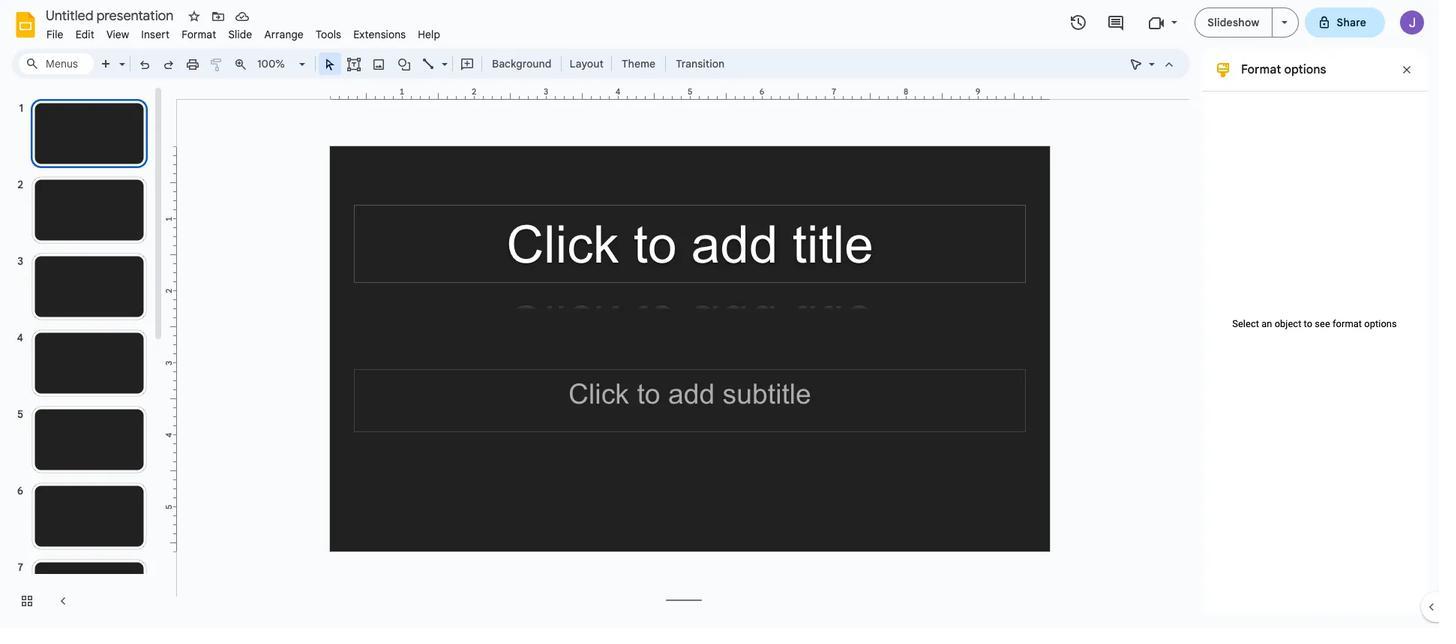 Task type: locate. For each thing, give the bounding box(es) containing it.
1 horizontal spatial format
[[1242, 62, 1282, 77]]

Star checkbox
[[184, 6, 205, 27]]

format for format options
[[1242, 62, 1282, 77]]

file
[[47, 28, 64, 41]]

format
[[1333, 318, 1363, 330]]

1 vertical spatial options
[[1365, 318, 1398, 330]]

1 vertical spatial format
[[1242, 62, 1282, 77]]

transition button
[[669, 53, 732, 75]]

arrange
[[264, 28, 304, 41]]

menu bar
[[41, 20, 447, 44]]

view menu item
[[100, 26, 135, 44]]

format down slideshow
[[1242, 62, 1282, 77]]

format inside 'section'
[[1242, 62, 1282, 77]]

menu bar containing file
[[41, 20, 447, 44]]

format
[[182, 28, 216, 41], [1242, 62, 1282, 77]]

format down star checkbox
[[182, 28, 216, 41]]

format menu item
[[176, 26, 222, 44]]

object
[[1275, 318, 1302, 330]]

select an object to see format options
[[1233, 318, 1398, 330]]

options right format
[[1365, 318, 1398, 330]]

tools menu item
[[310, 26, 348, 44]]

to
[[1305, 318, 1313, 330]]

share
[[1338, 16, 1367, 29]]

an
[[1262, 318, 1273, 330]]

format inside menu item
[[182, 28, 216, 41]]

file menu item
[[41, 26, 70, 44]]

theme
[[622, 57, 656, 71]]

shape image
[[396, 53, 413, 74]]

0 horizontal spatial format
[[182, 28, 216, 41]]

insert menu item
[[135, 26, 176, 44]]

edit
[[76, 28, 94, 41]]

options
[[1285, 62, 1327, 77], [1365, 318, 1398, 330]]

1 horizontal spatial options
[[1365, 318, 1398, 330]]

view
[[106, 28, 129, 41]]

theme button
[[615, 53, 663, 75]]

select an object to see format options element
[[1225, 318, 1405, 330]]

insert image image
[[370, 53, 388, 74]]

0 vertical spatial format
[[182, 28, 216, 41]]

Rename text field
[[41, 6, 182, 24]]

edit menu item
[[70, 26, 100, 44]]

0 horizontal spatial options
[[1285, 62, 1327, 77]]

options down presentation options icon
[[1285, 62, 1327, 77]]

main toolbar
[[93, 53, 733, 75]]

navigation
[[0, 85, 165, 628]]

slideshow
[[1208, 16, 1260, 29]]

arrange menu item
[[258, 26, 310, 44]]

format options
[[1242, 62, 1327, 77]]



Task type: vqa. For each thing, say whether or not it's contained in the screenshot.
Zoom text box
yes



Task type: describe. For each thing, give the bounding box(es) containing it.
format for format
[[182, 28, 216, 41]]

new slide with layout image
[[116, 54, 125, 59]]

slideshow button
[[1196, 8, 1273, 38]]

menu bar inside the menu bar banner
[[41, 20, 447, 44]]

background
[[492, 57, 552, 71]]

menu bar banner
[[0, 0, 1440, 628]]

extensions
[[354, 28, 406, 41]]

see
[[1316, 318, 1331, 330]]

format options application
[[0, 0, 1440, 628]]

0 vertical spatial options
[[1285, 62, 1327, 77]]

transition
[[676, 57, 725, 71]]

slide menu item
[[222, 26, 258, 44]]

extensions menu item
[[348, 26, 412, 44]]

Zoom text field
[[255, 53, 297, 74]]

insert
[[141, 28, 170, 41]]

share button
[[1305, 8, 1386, 38]]

navigation inside the format options application
[[0, 85, 165, 628]]

background button
[[485, 53, 559, 75]]

format options section
[[1203, 49, 1428, 616]]

help menu item
[[412, 26, 447, 44]]

Menus field
[[19, 53, 94, 74]]

Zoom field
[[253, 53, 312, 75]]

mode and view toolbar
[[1125, 49, 1182, 79]]

presentation options image
[[1282, 21, 1288, 24]]

layout button
[[565, 53, 609, 75]]

slide
[[228, 28, 252, 41]]

tools
[[316, 28, 342, 41]]

layout
[[570, 57, 604, 71]]

select
[[1233, 318, 1260, 330]]

help
[[418, 28, 441, 41]]



